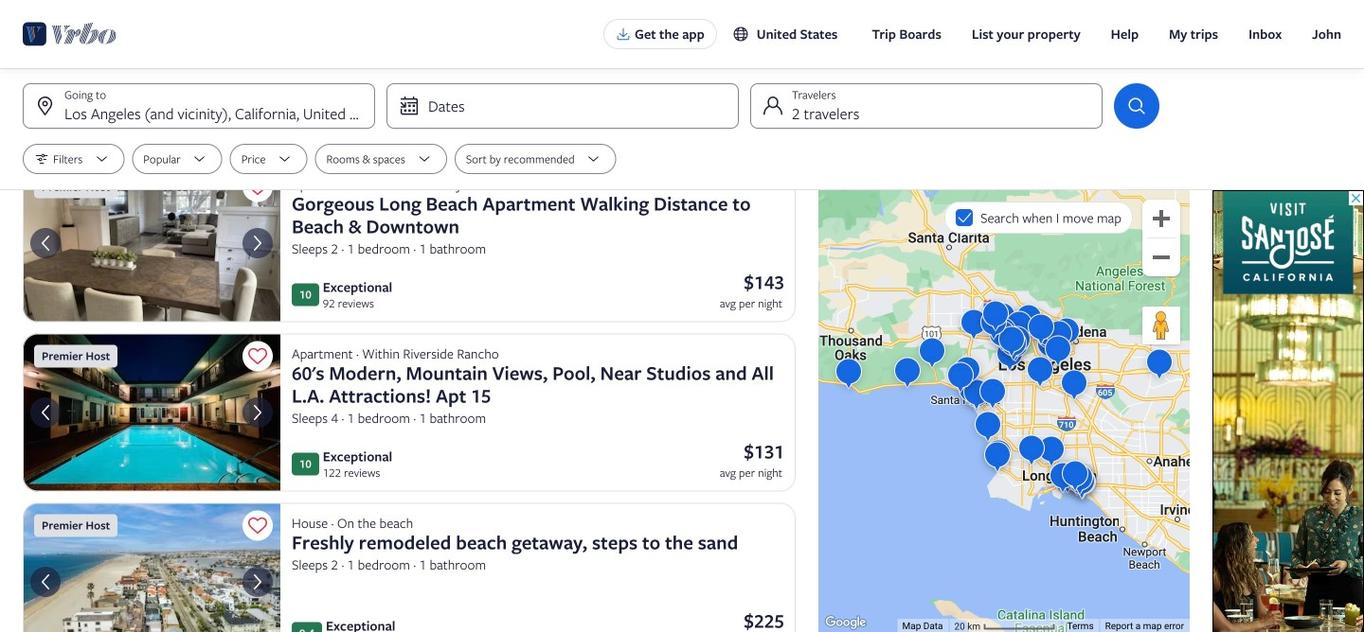 Task type: locate. For each thing, give the bounding box(es) containing it.
show previous image for gorgeous long beach apartment walking distance to beach & downtown image
[[34, 232, 57, 255]]

vrbo logo image
[[23, 19, 117, 49]]

group
[[0, 0, 818, 633]]

small image
[[732, 26, 749, 43]]

show next image for freshly remodeled beach getaway, steps to the sand image
[[246, 571, 269, 594]]

show next image for 60's modern, mountain views, pool, near studios and all l.a. attractions! apt 15 image
[[246, 402, 269, 424]]

google image
[[823, 614, 868, 633]]

show previous image for escape to a contemporary private modern villa with outdoor tranquility image
[[34, 63, 57, 85]]

show previous image for freshly remodeled beach getaway, steps to the sand image
[[34, 571, 57, 594]]

download the app button image
[[616, 27, 631, 42]]

search image
[[1125, 95, 1148, 117]]

show next image for escape to a contemporary private modern villa with outdoor tranquility image
[[246, 63, 269, 85]]



Task type: describe. For each thing, give the bounding box(es) containing it.
show next image for gorgeous long beach apartment walking distance to beach & downtown image
[[246, 232, 269, 255]]

pool image
[[23, 334, 280, 492]]

show previous image for 60's modern, mountain views, pool, near studios and all l.a. attractions! apt 15 image
[[34, 402, 57, 424]]

map region
[[818, 190, 1190, 633]]

aerial view image
[[23, 504, 280, 633]]

dining image
[[23, 164, 280, 323]]



Task type: vqa. For each thing, say whether or not it's contained in the screenshot.
"Show next image for Gorgeous Long Beach Apartment Walking Distance to Beach & Downtown" at the left top of page
yes



